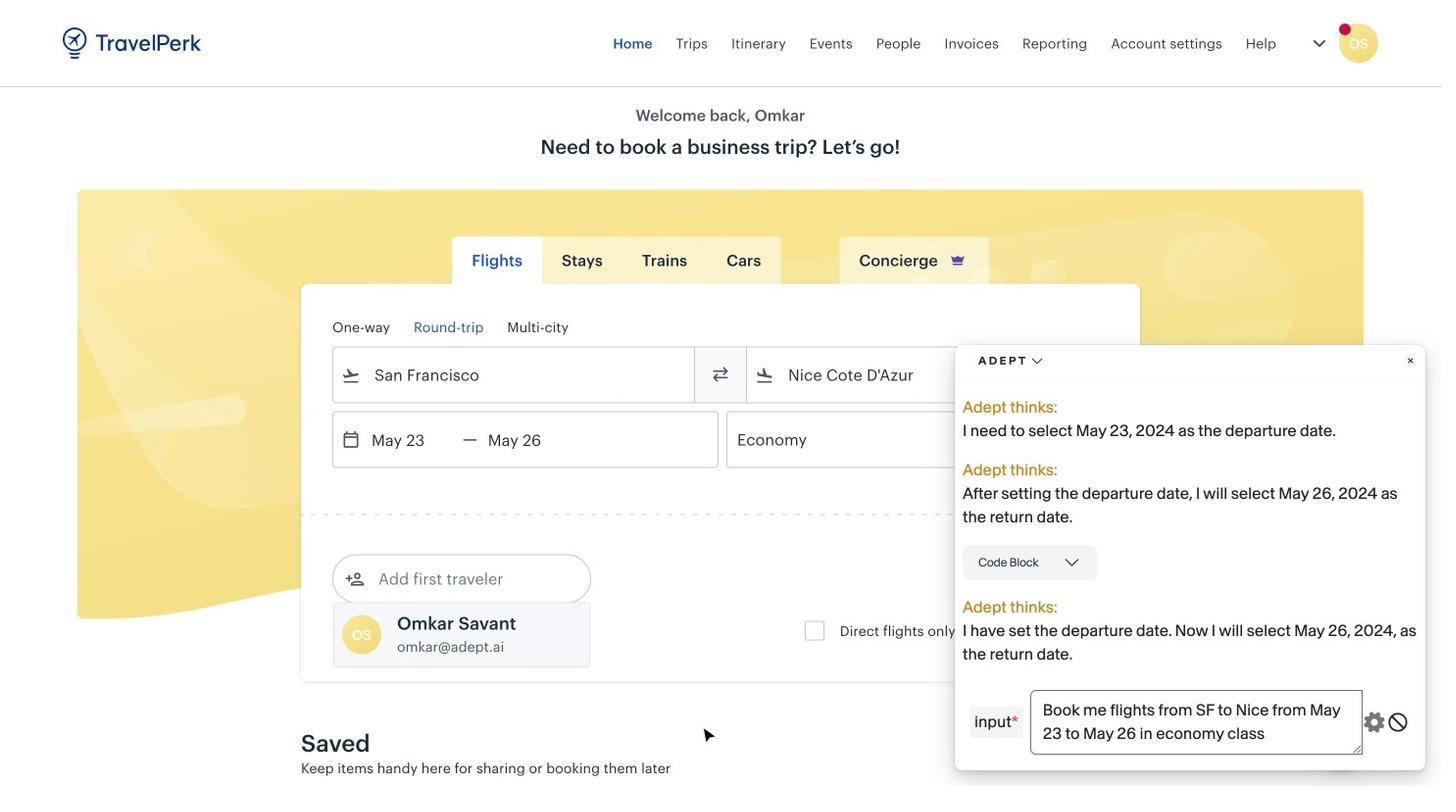 Task type: locate. For each thing, give the bounding box(es) containing it.
Add first traveler search field
[[365, 563, 569, 595]]

Return text field
[[477, 412, 579, 467]]

From search field
[[361, 359, 669, 391]]



Task type: describe. For each thing, give the bounding box(es) containing it.
Depart text field
[[361, 412, 463, 467]]

To search field
[[775, 359, 1082, 391]]



Task type: vqa. For each thing, say whether or not it's contained in the screenshot.
Return field
no



